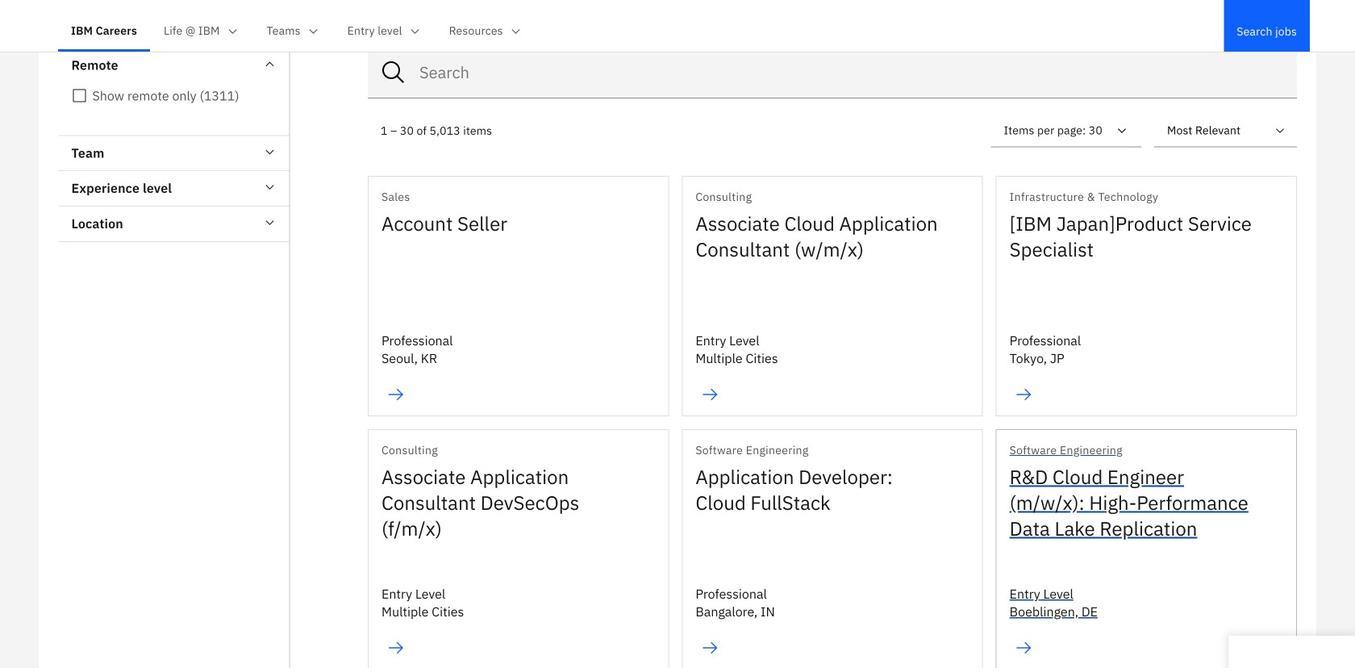 Task type: locate. For each thing, give the bounding box(es) containing it.
open cookie preferences modal section
[[1230, 636, 1356, 668]]



Task type: vqa. For each thing, say whether or not it's contained in the screenshot.
Let's talk Element
no



